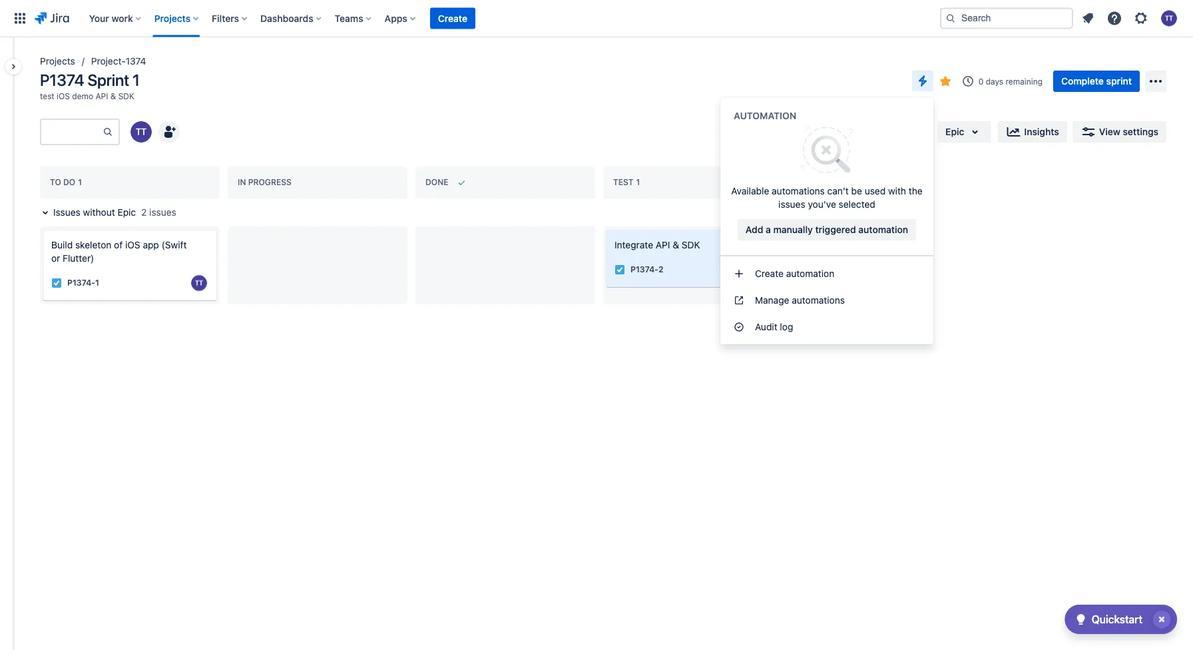 Task type: describe. For each thing, give the bounding box(es) containing it.
your
[[89, 13, 109, 24]]

insights
[[1025, 126, 1060, 137]]

a
[[766, 224, 771, 235]]

p1374-1 link
[[67, 277, 99, 289]]

apps button
[[381, 8, 421, 29]]

available automations can't be used with the issues you've selected
[[732, 186, 923, 210]]

create for create
[[438, 13, 468, 24]]

assignee: terry turtle image
[[191, 275, 207, 291]]

add people image
[[161, 124, 177, 140]]

your work button
[[85, 8, 146, 29]]

manage
[[755, 295, 790, 306]]

done
[[426, 178, 449, 187]]

sidebar navigation image
[[0, 53, 29, 80]]

test element
[[614, 178, 643, 187]]

add
[[746, 224, 764, 235]]

test ios demo api & sdk element
[[40, 91, 135, 101]]

projects link
[[40, 53, 75, 69]]

sprint
[[1107, 76, 1133, 87]]

p1374 sprint 1 test ios demo api & sdk
[[40, 71, 140, 101]]

p1374- for integrate
[[631, 265, 659, 274]]

integrate api & sdk
[[615, 240, 701, 250]]

0 days remaining
[[979, 77, 1043, 86]]

p1374-2 link
[[631, 264, 664, 275]]

issues
[[53, 207, 81, 218]]

in progress
[[238, 178, 292, 187]]

demo
[[72, 91, 93, 101]]

quickstart button
[[1066, 605, 1178, 634]]

create column image
[[794, 169, 810, 185]]

project-1374
[[91, 56, 146, 67]]

of
[[114, 240, 123, 250]]

0 days remaining image
[[961, 73, 977, 89]]

view settings button
[[1073, 121, 1167, 143]]

automation
[[734, 110, 797, 121]]

teams button
[[331, 8, 377, 29]]

test
[[40, 91, 54, 101]]

complete sprint button
[[1054, 71, 1141, 92]]

projects for projects link
[[40, 56, 75, 67]]

to do element
[[50, 178, 85, 187]]

dashboards button
[[257, 8, 327, 29]]

audit log link
[[721, 314, 934, 340]]

teams
[[335, 13, 364, 24]]

create for create automation
[[755, 268, 784, 279]]

1374
[[126, 56, 146, 67]]

work
[[112, 13, 133, 24]]

the
[[909, 186, 923, 197]]

with
[[889, 186, 907, 197]]

0 horizontal spatial 2
[[141, 207, 147, 218]]

complete
[[1062, 76, 1105, 87]]

test
[[614, 178, 634, 187]]

your profile and settings image
[[1162, 10, 1178, 26]]

1 vertical spatial &
[[673, 240, 680, 250]]

days
[[986, 77, 1004, 86]]

automations menu button icon image
[[915, 73, 931, 89]]

build
[[51, 240, 73, 250]]

0 horizontal spatial epic
[[118, 207, 136, 218]]

skeleton
[[75, 240, 111, 250]]

automations for manage
[[792, 295, 845, 306]]

epic inside epic 'dropdown button'
[[946, 126, 965, 137]]

notifications image
[[1081, 10, 1097, 26]]

sdk inside p1374 sprint 1 test ios demo api & sdk
[[118, 91, 135, 101]]

audit log
[[755, 321, 794, 332]]

1 vertical spatial 2
[[659, 265, 664, 274]]

Search this board text field
[[41, 120, 103, 144]]

0 of 1 child issues complete image
[[740, 264, 751, 275]]

0 vertical spatial automation
[[859, 224, 909, 235]]

Search field
[[941, 8, 1074, 29]]

1 vertical spatial automation
[[787, 268, 835, 279]]

to do
[[50, 178, 75, 187]]

0
[[979, 77, 984, 86]]

dashboards
[[261, 13, 314, 24]]

you've
[[808, 199, 837, 210]]

filters button
[[208, 8, 253, 29]]

integrate
[[615, 240, 654, 250]]

terry turtle image
[[131, 121, 152, 143]]

remaining
[[1006, 77, 1043, 86]]

p1374-1
[[67, 278, 99, 288]]

projects for "projects" popup button
[[154, 13, 191, 24]]

project-
[[91, 56, 126, 67]]



Task type: locate. For each thing, give the bounding box(es) containing it.
(swift
[[162, 240, 187, 250]]

create automation
[[755, 268, 835, 279]]

p1374
[[40, 71, 84, 89]]

manage automations
[[755, 295, 845, 306]]

2
[[141, 207, 147, 218], [659, 265, 664, 274]]

&
[[110, 91, 116, 101], [673, 240, 680, 250]]

projects inside popup button
[[154, 13, 191, 24]]

1 down 'skeleton'
[[95, 278, 99, 288]]

more image
[[1149, 73, 1165, 89]]

view settings
[[1100, 126, 1159, 137]]

ios down p1374
[[57, 91, 70, 101]]

jira image
[[35, 10, 69, 26], [35, 10, 69, 26]]

api down sprint
[[96, 91, 108, 101]]

log
[[780, 321, 794, 332]]

group containing create automation
[[721, 255, 934, 344]]

appswitcher icon image
[[12, 10, 28, 26]]

manually
[[774, 224, 813, 235]]

flutter)
[[63, 253, 94, 264]]

0 horizontal spatial task image
[[51, 278, 62, 288]]

1 vertical spatial api
[[656, 240, 671, 250]]

without
[[83, 207, 115, 218]]

do
[[63, 178, 75, 187]]

2 down the integrate api & sdk
[[659, 265, 664, 274]]

automations inside 'link'
[[792, 295, 845, 306]]

sprint
[[88, 71, 129, 89]]

banner
[[0, 0, 1194, 37]]

automations down create automation link
[[792, 295, 845, 306]]

1 horizontal spatial automation
[[859, 224, 909, 235]]

1 vertical spatial sdk
[[682, 240, 701, 250]]

task image for build skeleton of ios app (swift or flutter)
[[51, 278, 62, 288]]

1 vertical spatial task image
[[51, 278, 62, 288]]

in
[[238, 178, 246, 187]]

0 horizontal spatial projects
[[40, 56, 75, 67]]

filters
[[212, 13, 239, 24]]

1 horizontal spatial ios
[[125, 240, 140, 250]]

0 horizontal spatial create
[[438, 13, 468, 24]]

api
[[96, 91, 108, 101], [656, 240, 671, 250]]

& down sprint
[[110, 91, 116, 101]]

epic down the star p1374 board image
[[946, 126, 965, 137]]

task image for integrate api & sdk
[[615, 264, 626, 275]]

create inside button
[[438, 13, 468, 24]]

1 horizontal spatial api
[[656, 240, 671, 250]]

issues up (swift
[[149, 207, 176, 218]]

api right integrate
[[656, 240, 671, 250]]

sdk down sprint
[[118, 91, 135, 101]]

epic right without
[[118, 207, 136, 218]]

issues
[[779, 199, 806, 210], [149, 207, 176, 218]]

available
[[732, 186, 770, 197]]

1 vertical spatial 1
[[95, 278, 99, 288]]

0 horizontal spatial ios
[[57, 91, 70, 101]]

0 horizontal spatial sdk
[[118, 91, 135, 101]]

create button
[[430, 8, 476, 29]]

p1374- down flutter)
[[67, 278, 95, 288]]

1 vertical spatial p1374-
[[67, 278, 95, 288]]

0 horizontal spatial automation
[[787, 268, 835, 279]]

projects
[[154, 13, 191, 24], [40, 56, 75, 67]]

0 horizontal spatial p1374-
[[67, 278, 95, 288]]

be
[[852, 186, 863, 197]]

0 vertical spatial api
[[96, 91, 108, 101]]

triggered
[[816, 224, 857, 235]]

0 vertical spatial projects
[[154, 13, 191, 24]]

p1374- for build
[[67, 278, 95, 288]]

task image down or
[[51, 278, 62, 288]]

app
[[143, 240, 159, 250]]

banner containing your work
[[0, 0, 1194, 37]]

progress
[[248, 178, 292, 187]]

settings image
[[1134, 10, 1150, 26]]

help image
[[1107, 10, 1123, 26]]

automation down selected
[[859, 224, 909, 235]]

1 inside p1374 sprint 1 test ios demo api & sdk
[[133, 71, 140, 89]]

task image left p1374-2 link
[[615, 264, 626, 275]]

projects right work
[[154, 13, 191, 24]]

ios inside the "build skeleton of ios app (swift or flutter)"
[[125, 240, 140, 250]]

1 vertical spatial epic
[[118, 207, 136, 218]]

1 horizontal spatial projects
[[154, 13, 191, 24]]

0 horizontal spatial api
[[96, 91, 108, 101]]

0 horizontal spatial 1
[[95, 278, 99, 288]]

& right integrate
[[673, 240, 680, 250]]

unassigned image
[[755, 262, 771, 278]]

project-1374 link
[[91, 53, 146, 69]]

search image
[[946, 13, 957, 24]]

complete sprint
[[1062, 76, 1133, 87]]

star p1374 board image
[[938, 73, 954, 89]]

ios
[[57, 91, 70, 101], [125, 240, 140, 250]]

settings
[[1124, 126, 1159, 137]]

can't
[[828, 186, 849, 197]]

1 vertical spatial automations
[[792, 295, 845, 306]]

0 vertical spatial create
[[438, 13, 468, 24]]

sdk right integrate
[[682, 240, 701, 250]]

p1374- down integrate
[[631, 265, 659, 274]]

epic button
[[938, 121, 992, 143]]

group
[[721, 255, 934, 344]]

apps
[[385, 13, 408, 24]]

epic
[[946, 126, 965, 137], [118, 207, 136, 218]]

quickstart
[[1092, 613, 1143, 626]]

your work
[[89, 13, 133, 24]]

add a manually triggered automation
[[746, 224, 909, 235]]

automations down create column image
[[772, 186, 825, 197]]

1 vertical spatial projects
[[40, 56, 75, 67]]

0 vertical spatial automations
[[772, 186, 825, 197]]

dismiss quickstart image
[[1152, 609, 1173, 630]]

task image
[[615, 264, 626, 275], [51, 278, 62, 288]]

0 vertical spatial sdk
[[118, 91, 135, 101]]

create inside group
[[755, 268, 784, 279]]

2 up app at the left top of page
[[141, 207, 147, 218]]

p1374-
[[631, 265, 659, 274], [67, 278, 95, 288]]

& inside p1374 sprint 1 test ios demo api & sdk
[[110, 91, 116, 101]]

issues up manually
[[779, 199, 806, 210]]

manage automations link
[[721, 287, 934, 314]]

automations inside available automations can't be used with the issues you've selected
[[772, 186, 825, 197]]

automation up manage automations
[[787, 268, 835, 279]]

0 vertical spatial &
[[110, 91, 116, 101]]

view
[[1100, 126, 1121, 137]]

api inside p1374 sprint 1 test ios demo api & sdk
[[96, 91, 108, 101]]

1 horizontal spatial issues
[[779, 199, 806, 210]]

projects up p1374
[[40, 56, 75, 67]]

ios inside p1374 sprint 1 test ios demo api & sdk
[[57, 91, 70, 101]]

1 horizontal spatial p1374-
[[631, 265, 659, 274]]

0 of 1 child issues complete image
[[740, 264, 751, 275]]

create right 0 of 1 child issues complete icon at the right top
[[755, 268, 784, 279]]

1 vertical spatial ios
[[125, 240, 140, 250]]

0 horizontal spatial &
[[110, 91, 116, 101]]

used
[[865, 186, 886, 197]]

primary element
[[8, 0, 941, 37]]

1 horizontal spatial task image
[[615, 264, 626, 275]]

1 vertical spatial create
[[755, 268, 784, 279]]

0 vertical spatial epic
[[946, 126, 965, 137]]

0 vertical spatial task image
[[615, 264, 626, 275]]

automations for available
[[772, 186, 825, 197]]

create automation link
[[721, 260, 934, 287]]

issues without epic 2 issues
[[53, 207, 176, 218]]

ios right the of
[[125, 240, 140, 250]]

projects button
[[150, 8, 204, 29]]

to
[[50, 178, 61, 187]]

issues inside available automations can't be used with the issues you've selected
[[779, 199, 806, 210]]

1 horizontal spatial create
[[755, 268, 784, 279]]

1 horizontal spatial epic
[[946, 126, 965, 137]]

selected
[[839, 199, 876, 210]]

0 vertical spatial p1374-
[[631, 265, 659, 274]]

add a manually triggered automation link
[[738, 219, 917, 241]]

0 vertical spatial 2
[[141, 207, 147, 218]]

or
[[51, 253, 60, 264]]

1 horizontal spatial 1
[[133, 71, 140, 89]]

build skeleton of ios app (swift or flutter)
[[51, 240, 187, 264]]

1 horizontal spatial 2
[[659, 265, 664, 274]]

0 vertical spatial ios
[[57, 91, 70, 101]]

create right apps dropdown button
[[438, 13, 468, 24]]

automation
[[859, 224, 909, 235], [787, 268, 835, 279]]

0 horizontal spatial issues
[[149, 207, 176, 218]]

0 vertical spatial 1
[[133, 71, 140, 89]]

check image
[[1074, 612, 1090, 628]]

insights button
[[998, 121, 1068, 143]]

create
[[438, 13, 468, 24], [755, 268, 784, 279]]

insights image
[[1006, 124, 1022, 140]]

1 down 1374
[[133, 71, 140, 89]]

sdk
[[118, 91, 135, 101], [682, 240, 701, 250]]

1 horizontal spatial &
[[673, 240, 680, 250]]

1 horizontal spatial sdk
[[682, 240, 701, 250]]

p1374-2
[[631, 265, 664, 274]]

1
[[133, 71, 140, 89], [95, 278, 99, 288]]

audit
[[755, 321, 778, 332]]



Task type: vqa. For each thing, say whether or not it's contained in the screenshot.
the a
yes



